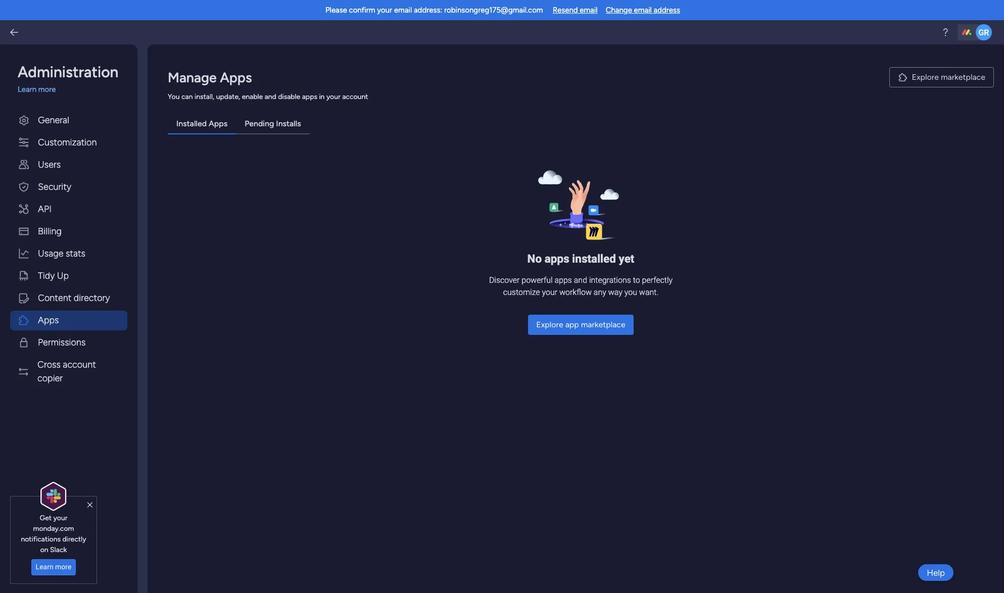 Task type: vqa. For each thing, say whether or not it's contained in the screenshot.
Learn more
yes



Task type: locate. For each thing, give the bounding box(es) containing it.
and up workflow
[[574, 276, 588, 285]]

cross account copier
[[37, 359, 96, 384]]

apps left in
[[302, 93, 318, 101]]

1 horizontal spatial email
[[580, 6, 598, 15]]

learn more
[[36, 563, 72, 572]]

apps inside installed apps "link"
[[209, 119, 228, 128]]

in
[[319, 93, 325, 101]]

your right confirm
[[377, 6, 393, 15]]

learn down administration
[[18, 85, 36, 94]]

disable
[[278, 93, 301, 101]]

1 vertical spatial explore
[[537, 320, 564, 330]]

0 vertical spatial learn
[[18, 85, 36, 94]]

apps up workflow
[[555, 276, 572, 285]]

your right in
[[327, 93, 341, 101]]

apps right installed
[[209, 119, 228, 128]]

please
[[326, 6, 347, 15]]

more down administration
[[38, 85, 56, 94]]

0 vertical spatial more
[[38, 85, 56, 94]]

marketplace down help icon
[[942, 72, 986, 82]]

2 vertical spatial apps
[[38, 315, 59, 326]]

users button
[[10, 155, 127, 175]]

marketplace right app
[[581, 320, 626, 330]]

resend
[[553, 6, 578, 15]]

notifications
[[21, 535, 61, 544]]

installed
[[573, 252, 616, 265]]

0 horizontal spatial email
[[394, 6, 412, 15]]

account right in
[[342, 93, 368, 101]]

integrations
[[590, 276, 632, 285]]

please confirm your email address: robinsongreg175@gmail.com
[[326, 6, 543, 15]]

learn
[[18, 85, 36, 94], [36, 563, 53, 572]]

more inside administration learn more
[[38, 85, 56, 94]]

pending installs link
[[237, 115, 309, 133]]

account
[[342, 93, 368, 101], [63, 359, 96, 370]]

0 horizontal spatial and
[[265, 93, 277, 101]]

1 horizontal spatial explore
[[913, 72, 940, 82]]

1 vertical spatial more
[[55, 563, 72, 572]]

tab list containing installed apps
[[168, 114, 995, 135]]

0 vertical spatial apps
[[220, 69, 252, 86]]

email right change
[[634, 6, 652, 15]]

explore app marketplace button
[[529, 315, 634, 335]]

email right "resend"
[[580, 6, 598, 15]]

1 vertical spatial account
[[63, 359, 96, 370]]

back to workspace image
[[9, 27, 19, 37]]

account inside cross account copier
[[63, 359, 96, 370]]

can
[[182, 93, 193, 101]]

0 vertical spatial marketplace
[[942, 72, 986, 82]]

billing button
[[10, 222, 127, 241]]

address:
[[414, 6, 443, 15]]

learn down on
[[36, 563, 53, 572]]

your down powerful
[[542, 288, 558, 298]]

marketplace inside explore app marketplace button
[[581, 320, 626, 330]]

usage stats button
[[10, 244, 127, 264]]

explore for explore marketplace
[[913, 72, 940, 82]]

explore
[[913, 72, 940, 82], [537, 320, 564, 330]]

email left the address:
[[394, 6, 412, 15]]

0 horizontal spatial account
[[63, 359, 96, 370]]

perfectly
[[643, 276, 673, 285]]

and
[[265, 93, 277, 101], [574, 276, 588, 285]]

security button
[[10, 177, 127, 197]]

update,
[[216, 93, 240, 101]]

email
[[394, 6, 412, 15], [580, 6, 598, 15], [634, 6, 652, 15]]

apps
[[220, 69, 252, 86], [209, 119, 228, 128], [38, 315, 59, 326]]

2 vertical spatial apps
[[555, 276, 572, 285]]

1 vertical spatial learn
[[36, 563, 53, 572]]

apps for manage apps
[[220, 69, 252, 86]]

customization
[[38, 137, 97, 148]]

tidy up button
[[10, 266, 127, 286]]

any
[[594, 288, 607, 298]]

account down permissions button
[[63, 359, 96, 370]]

manage apps
[[168, 69, 252, 86]]

apps inside discover powerful apps and integrations to perfectly customize your workflow any way you want.
[[555, 276, 572, 285]]

more inside button
[[55, 563, 72, 572]]

1 vertical spatial and
[[574, 276, 588, 285]]

general button
[[10, 110, 127, 130]]

your up monday.com
[[53, 514, 67, 523]]

way
[[609, 288, 623, 298]]

installs
[[276, 119, 301, 128]]

apps down content
[[38, 315, 59, 326]]

confirm
[[349, 6, 376, 15]]

copier
[[37, 373, 63, 384]]

2 horizontal spatial email
[[634, 6, 652, 15]]

explore for explore app marketplace
[[537, 320, 564, 330]]

you
[[625, 288, 638, 298]]

no apps installed yet image
[[538, 170, 624, 240]]

usage
[[38, 248, 63, 259]]

customize
[[504, 288, 540, 298]]

your inside discover powerful apps and integrations to perfectly customize your workflow any way you want.
[[542, 288, 558, 298]]

0 horizontal spatial explore
[[537, 320, 564, 330]]

resend email link
[[553, 6, 598, 15]]

apps
[[302, 93, 318, 101], [545, 252, 570, 265], [555, 276, 572, 285]]

explore marketplace
[[913, 72, 986, 82]]

want.
[[640, 288, 659, 298]]

apps right the no
[[545, 252, 570, 265]]

marketplace inside explore marketplace button
[[942, 72, 986, 82]]

your
[[377, 6, 393, 15], [327, 93, 341, 101], [542, 288, 558, 298], [53, 514, 67, 523]]

tidy
[[38, 270, 55, 281]]

installed apps
[[176, 119, 228, 128]]

yet
[[619, 252, 635, 265]]

cross account copier button
[[10, 355, 127, 389]]

0 vertical spatial explore
[[913, 72, 940, 82]]

3 email from the left
[[634, 6, 652, 15]]

dapulse x slim image
[[87, 501, 93, 510]]

apps inside apps button
[[38, 315, 59, 326]]

0 vertical spatial and
[[265, 93, 277, 101]]

customization button
[[10, 133, 127, 152]]

0 horizontal spatial marketplace
[[581, 320, 626, 330]]

1 vertical spatial apps
[[209, 119, 228, 128]]

1 vertical spatial marketplace
[[581, 320, 626, 330]]

email for resend email
[[580, 6, 598, 15]]

and right enable
[[265, 93, 277, 101]]

apps up update,
[[220, 69, 252, 86]]

discover
[[489, 276, 520, 285]]

marketplace
[[942, 72, 986, 82], [581, 320, 626, 330]]

content directory
[[38, 293, 110, 304]]

tab list
[[168, 114, 995, 135]]

1 horizontal spatial account
[[342, 93, 368, 101]]

more
[[38, 85, 56, 94], [55, 563, 72, 572]]

2 email from the left
[[580, 6, 598, 15]]

pending
[[245, 119, 274, 128]]

installed apps link
[[168, 115, 236, 133]]

1 horizontal spatial and
[[574, 276, 588, 285]]

apps for installed apps
[[209, 119, 228, 128]]

more down slack
[[55, 563, 72, 572]]

learn more button
[[31, 560, 76, 576]]

and inside discover powerful apps and integrations to perfectly customize your workflow any way you want.
[[574, 276, 588, 285]]

1 horizontal spatial marketplace
[[942, 72, 986, 82]]

up
[[57, 270, 69, 281]]

0 vertical spatial account
[[342, 93, 368, 101]]

directory
[[74, 293, 110, 304]]



Task type: describe. For each thing, give the bounding box(es) containing it.
help image
[[941, 27, 951, 37]]

api
[[38, 204, 52, 215]]

1 vertical spatial apps
[[545, 252, 570, 265]]

your inside the get your monday.com notifications directly on slack
[[53, 514, 67, 523]]

workflow
[[560, 288, 592, 298]]

change email address
[[606, 6, 681, 15]]

monday.com
[[33, 525, 74, 533]]

security
[[38, 181, 71, 192]]

api button
[[10, 199, 127, 219]]

1 email from the left
[[394, 6, 412, 15]]

help
[[928, 568, 946, 578]]

administration learn more
[[18, 63, 119, 94]]

help button
[[919, 565, 954, 582]]

manage
[[168, 69, 217, 86]]

no apps installed yet
[[528, 252, 635, 265]]

no
[[528, 252, 542, 265]]

you
[[168, 93, 180, 101]]

content directory button
[[10, 289, 127, 308]]

pending installs
[[245, 119, 301, 128]]

usage stats
[[38, 248, 85, 259]]

learn inside administration learn more
[[18, 85, 36, 94]]

change email address link
[[606, 6, 681, 15]]

slack
[[50, 546, 67, 555]]

get your monday.com notifications directly on slack
[[21, 514, 86, 555]]

content
[[38, 293, 71, 304]]

you can install, update, enable and disable apps in your account
[[168, 93, 368, 101]]

general
[[38, 115, 69, 126]]

billing
[[38, 226, 62, 237]]

install,
[[195, 93, 215, 101]]

installed
[[176, 119, 207, 128]]

directly
[[62, 535, 86, 544]]

apps button
[[10, 311, 127, 330]]

explore app marketplace
[[537, 320, 626, 330]]

0 vertical spatial apps
[[302, 93, 318, 101]]

stats
[[66, 248, 85, 259]]

users
[[38, 159, 61, 170]]

learn more link
[[18, 84, 127, 95]]

robinsongreg175@gmail.com
[[444, 6, 543, 15]]

greg robinson image
[[977, 24, 993, 40]]

email for change email address
[[634, 6, 652, 15]]

enable
[[242, 93, 263, 101]]

permissions
[[38, 337, 86, 348]]

tidy up
[[38, 270, 69, 281]]

cross
[[37, 359, 61, 370]]

discover powerful apps and integrations to perfectly customize your workflow any way you want.
[[489, 276, 673, 298]]

explore marketplace button
[[890, 67, 995, 87]]

powerful
[[522, 276, 553, 285]]

administration
[[18, 63, 119, 81]]

to
[[633, 276, 641, 285]]

address
[[654, 6, 681, 15]]

get
[[40, 514, 52, 523]]

permissions button
[[10, 333, 127, 353]]

resend email
[[553, 6, 598, 15]]

app
[[566, 320, 579, 330]]

change
[[606, 6, 633, 15]]

learn inside learn more button
[[36, 563, 53, 572]]

on
[[40, 546, 48, 555]]



